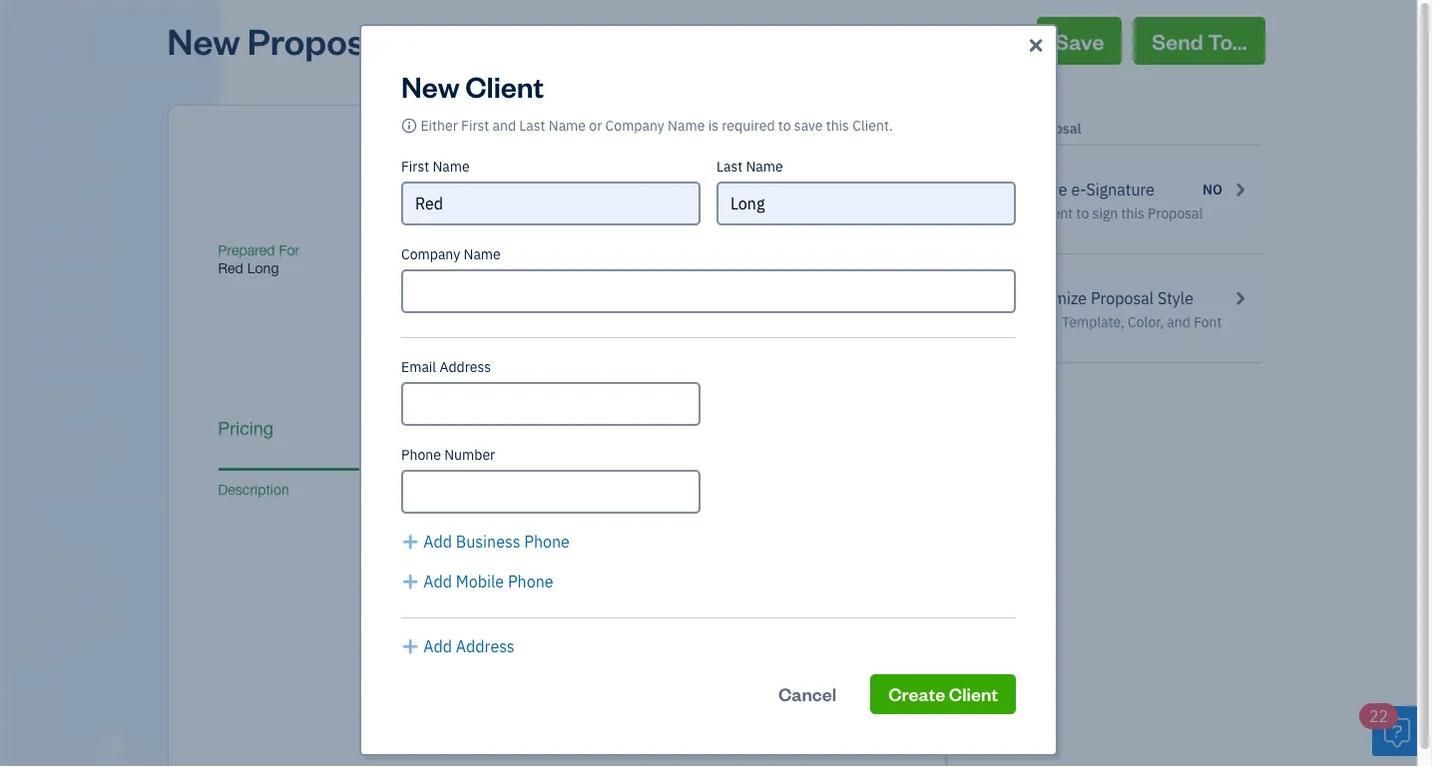Task type: vqa. For each thing, say whether or not it's contained in the screenshot.
'to' in NEW CLIENT dialog
yes



Task type: describe. For each thing, give the bounding box(es) containing it.
long
[[247, 261, 279, 277]]

name for company name
[[464, 246, 501, 264]]

client
[[1039, 205, 1074, 223]]

plus image
[[401, 570, 420, 594]]

cancel button for save
[[920, 17, 1026, 65]]

e-
[[1072, 180, 1087, 200]]

sign
[[1093, 205, 1119, 223]]

expense image
[[13, 277, 37, 297]]

main element
[[0, 0, 270, 767]]

client.
[[853, 117, 893, 135]]

Enter a Proposal # text field
[[564, 261, 620, 277]]

1 horizontal spatial company
[[606, 117, 665, 135]]

style
[[1158, 289, 1194, 309]]

phone for add business phone
[[524, 532, 570, 552]]

items and services image
[[15, 581, 214, 597]]

last name
[[717, 158, 784, 176]]

for this proposal
[[970, 120, 1082, 138]]

chevronright image for customize proposal style
[[1231, 287, 1250, 311]]

send
[[1153, 27, 1204, 55]]

First Name text field
[[401, 182, 701, 226]]

money image
[[13, 390, 37, 410]]

add business phone
[[424, 532, 570, 552]]

number for proposal number
[[623, 243, 673, 259]]

change
[[1012, 314, 1059, 332]]

team members image
[[15, 549, 214, 565]]

change template, color, and font
[[1012, 314, 1223, 332]]

send to... button
[[1135, 17, 1266, 65]]

create client
[[889, 683, 999, 706]]

require e-signature
[[1012, 180, 1155, 200]]

font
[[1194, 314, 1223, 332]]

new client dialog
[[0, 0, 1418, 767]]

first name
[[401, 158, 470, 176]]

add address
[[424, 637, 515, 657]]

phone for add mobile phone
[[508, 572, 554, 592]]

add for add business phone
[[424, 532, 452, 552]]

company name
[[401, 246, 501, 264]]

chart image
[[13, 428, 37, 448]]

prepared for red long
[[218, 243, 300, 277]]

mobile
[[456, 572, 504, 592]]

Estimate date in MM/DD/YYYY format text field
[[414, 261, 534, 277]]

plus image for add business phone
[[401, 530, 420, 554]]

to inside new client dialog
[[779, 117, 791, 135]]

cancel button for create client
[[761, 675, 855, 715]]

save
[[1056, 27, 1105, 55]]

cancel for create client
[[779, 683, 837, 706]]

customize proposal style
[[1012, 289, 1194, 309]]

date
[[473, 243, 502, 259]]

apps image
[[15, 517, 214, 533]]

add business phone button
[[401, 530, 570, 554]]

Phone Number text field
[[401, 470, 701, 514]]

$0.00
[[860, 674, 895, 690]]

organim
[[16, 18, 78, 38]]

1 horizontal spatial for
[[970, 120, 991, 138]]

new for new proposal
[[167, 17, 240, 64]]

name for last name
[[746, 158, 784, 176]]

primary image
[[401, 117, 418, 135]]

add address button
[[401, 635, 515, 659]]

1 horizontal spatial to
[[1077, 205, 1090, 223]]

description
[[218, 483, 289, 498]]

email
[[401, 358, 437, 376]]

either
[[421, 117, 458, 135]]

rate
[[666, 483, 695, 498]]

either first and last name or company name is required to save this client.
[[421, 117, 893, 135]]



Task type: locate. For each thing, give the bounding box(es) containing it.
color,
[[1128, 314, 1164, 332]]

1 vertical spatial number
[[445, 446, 496, 464]]

3 add from the top
[[424, 637, 452, 657]]

1 horizontal spatial this
[[1122, 205, 1145, 223]]

0 vertical spatial for
[[970, 120, 991, 138]]

freshbooks image
[[94, 735, 126, 759]]

1 vertical spatial and
[[1168, 314, 1191, 332]]

0 vertical spatial add
[[424, 532, 452, 552]]

require
[[1012, 180, 1068, 200]]

for
[[970, 120, 991, 138], [279, 243, 300, 259]]

for up long
[[279, 243, 300, 259]]

plus image for add address
[[401, 635, 420, 659]]

proposal number
[[564, 243, 673, 259]]

name left the is
[[668, 117, 705, 135]]

address
[[440, 358, 491, 376], [456, 637, 515, 657]]

address inside button
[[456, 637, 515, 657]]

2 vertical spatial phone
[[508, 572, 554, 592]]

chevronright image for no
[[1231, 178, 1250, 202]]

1 horizontal spatial cancel
[[938, 27, 1008, 55]]

Last Name text field
[[717, 182, 1017, 226]]

0 horizontal spatial number
[[445, 446, 496, 464]]

0 vertical spatial chevronright image
[[1231, 178, 1250, 202]]

0 horizontal spatial to
[[779, 117, 791, 135]]

1 vertical spatial cancel
[[779, 683, 837, 706]]

company left date
[[401, 246, 461, 264]]

and
[[493, 117, 516, 135], [1168, 314, 1191, 332]]

chevronright image
[[1231, 178, 1250, 202], [1231, 287, 1250, 311]]

and down style on the right top of the page
[[1168, 314, 1191, 332]]

proposal date
[[414, 243, 502, 259]]

estimate image
[[13, 163, 37, 183]]

cancel left close image
[[938, 27, 1008, 55]]

red
[[218, 261, 244, 277]]

name down either at top
[[433, 158, 470, 176]]

create
[[889, 683, 946, 706]]

1 vertical spatial new
[[401, 67, 460, 105]]

first
[[461, 117, 489, 135], [401, 158, 429, 176]]

phone inside add mobile phone button
[[508, 572, 554, 592]]

create client button
[[871, 675, 1017, 715]]

name left "or"
[[549, 117, 586, 135]]

to left sign at the right top
[[1077, 205, 1090, 223]]

1 vertical spatial this
[[1122, 205, 1145, 223]]

chevronright image right style on the right top of the page
[[1231, 287, 1250, 311]]

report image
[[13, 466, 37, 486]]

first down primary icon at the left of the page
[[401, 158, 429, 176]]

client image
[[13, 125, 37, 145]]

customize
[[1012, 289, 1088, 309]]

business
[[456, 532, 521, 552]]

1 horizontal spatial client
[[949, 683, 999, 706]]

name down required
[[746, 158, 784, 176]]

number inside new client dialog
[[445, 446, 496, 464]]

for left this
[[970, 120, 991, 138]]

0 vertical spatial cancel button
[[920, 17, 1026, 65]]

1 horizontal spatial number
[[623, 243, 673, 259]]

chevronright image right no
[[1231, 178, 1250, 202]]

required
[[722, 117, 775, 135]]

add right plus image
[[424, 572, 452, 592]]

2 plus image from the top
[[401, 635, 420, 659]]

0 vertical spatial this
[[827, 117, 850, 135]]

client for create client
[[949, 683, 999, 706]]

number up add business phone button
[[445, 446, 496, 464]]

0 horizontal spatial for
[[279, 243, 300, 259]]

save
[[795, 117, 823, 135]]

0 horizontal spatial cancel
[[779, 683, 837, 706]]

0 vertical spatial first
[[461, 117, 489, 135]]

0 horizontal spatial cancel button
[[761, 675, 855, 715]]

0 vertical spatial number
[[623, 243, 673, 259]]

0 vertical spatial new
[[167, 17, 240, 64]]

and inside new client dialog
[[493, 117, 516, 135]]

ask client to sign this proposal
[[1012, 205, 1204, 223]]

settings image
[[15, 645, 214, 661]]

phone
[[401, 446, 441, 464], [524, 532, 570, 552], [508, 572, 554, 592]]

client for new client
[[466, 67, 544, 105]]

this inside new client dialog
[[827, 117, 850, 135]]

new for new client
[[401, 67, 460, 105]]

0 horizontal spatial last
[[520, 117, 546, 135]]

cancel button inside new client dialog
[[761, 675, 855, 715]]

Email Address text field
[[401, 382, 701, 426]]

name
[[549, 117, 586, 135], [668, 117, 705, 135], [433, 158, 470, 176], [746, 158, 784, 176], [464, 246, 501, 264]]

pricing
[[218, 418, 274, 439]]

number for phone number
[[445, 446, 496, 464]]

this right the save at the top right of page
[[827, 117, 850, 135]]

company
[[606, 117, 665, 135], [401, 246, 461, 264]]

1 add from the top
[[424, 532, 452, 552]]

1 horizontal spatial cancel button
[[920, 17, 1026, 65]]

cancel left $0.00
[[779, 683, 837, 706]]

1 vertical spatial last
[[717, 158, 743, 176]]

template,
[[1063, 314, 1125, 332]]

1 vertical spatial for
[[279, 243, 300, 259]]

dashboard image
[[13, 87, 37, 107]]

0 vertical spatial company
[[606, 117, 665, 135]]

add left business
[[424, 532, 452, 552]]

0 horizontal spatial new
[[167, 17, 240, 64]]

0 horizontal spatial company
[[401, 246, 461, 264]]

cancel for save
[[938, 27, 1008, 55]]

add
[[424, 532, 452, 552], [424, 572, 452, 592], [424, 637, 452, 657]]

phone down phone number "text box" on the bottom of the page
[[524, 532, 570, 552]]

1 vertical spatial first
[[401, 158, 429, 176]]

1 horizontal spatial last
[[717, 158, 743, 176]]

first right either at top
[[461, 117, 489, 135]]

cancel
[[938, 27, 1008, 55], [779, 683, 837, 706]]

new inside dialog
[[401, 67, 460, 105]]

invoice image
[[13, 201, 37, 221]]

0 vertical spatial address
[[440, 358, 491, 376]]

project image
[[13, 315, 37, 335]]

company right "or"
[[606, 117, 665, 135]]

this down signature
[[1122, 205, 1145, 223]]

add mobile phone button
[[401, 570, 554, 594]]

add mobile phone
[[424, 572, 554, 592]]

0 vertical spatial plus image
[[401, 530, 420, 554]]

1 chevronright image from the top
[[1231, 178, 1250, 202]]

organim owner
[[16, 18, 78, 55]]

phone inside add business phone button
[[524, 532, 570, 552]]

0 horizontal spatial client
[[466, 67, 544, 105]]

proposal
[[247, 17, 394, 64], [1025, 120, 1082, 138], [1148, 205, 1204, 223], [414, 243, 469, 259], [564, 243, 619, 259], [1091, 289, 1154, 309]]

to
[[779, 117, 791, 135], [1077, 205, 1090, 223]]

to left the save at the top right of page
[[779, 117, 791, 135]]

1 vertical spatial plus image
[[401, 635, 420, 659]]

owner
[[16, 40, 53, 55]]

add for add address
[[424, 637, 452, 657]]

name for first name
[[433, 158, 470, 176]]

cancel button
[[920, 17, 1026, 65], [761, 675, 855, 715]]

and down new client
[[493, 117, 516, 135]]

1 horizontal spatial and
[[1168, 314, 1191, 332]]

number up company name text field
[[623, 243, 673, 259]]

add down add mobile phone button
[[424, 637, 452, 657]]

phone right "mobile"
[[508, 572, 554, 592]]

1 horizontal spatial first
[[461, 117, 489, 135]]

plus image up plus image
[[401, 530, 420, 554]]

1 vertical spatial phone
[[524, 532, 570, 552]]

to...
[[1208, 27, 1248, 55]]

0 horizontal spatial and
[[493, 117, 516, 135]]

or
[[589, 117, 602, 135]]

1 vertical spatial chevronright image
[[1231, 287, 1250, 311]]

this
[[994, 120, 1022, 138]]

0 horizontal spatial this
[[827, 117, 850, 135]]

last down the is
[[717, 158, 743, 176]]

ask
[[1012, 205, 1036, 223]]

paintbrush image
[[982, 287, 1000, 311]]

email address
[[401, 358, 491, 376]]

1 vertical spatial client
[[949, 683, 999, 706]]

plus image
[[401, 530, 420, 554], [401, 635, 420, 659]]

phone down "email"
[[401, 446, 441, 464]]

0 vertical spatial to
[[779, 117, 791, 135]]

0 vertical spatial and
[[493, 117, 516, 135]]

for inside prepared for red long
[[279, 243, 300, 259]]

address right "email"
[[440, 358, 491, 376]]

new client
[[401, 67, 544, 105]]

pencilsquiggly image
[[982, 178, 1000, 202]]

last
[[520, 117, 546, 135], [717, 158, 743, 176]]

bank connections image
[[15, 613, 214, 629]]

phone number
[[401, 446, 496, 464]]

add for add mobile phone
[[424, 572, 452, 592]]

1 vertical spatial company
[[401, 246, 461, 264]]

payment image
[[13, 239, 37, 259]]

0 vertical spatial phone
[[401, 446, 441, 464]]

timer image
[[13, 352, 37, 372]]

last left "or"
[[520, 117, 546, 135]]

no
[[1203, 181, 1223, 199]]

2 chevronright image from the top
[[1231, 287, 1250, 311]]

plus image left add address on the bottom left of the page
[[401, 635, 420, 659]]

address down add mobile phone on the left of page
[[456, 637, 515, 657]]

1 vertical spatial add
[[424, 572, 452, 592]]

client
[[466, 67, 544, 105], [949, 683, 999, 706]]

0 vertical spatial cancel
[[938, 27, 1008, 55]]

close image
[[1026, 34, 1047, 58]]

2 add from the top
[[424, 572, 452, 592]]

save button
[[1038, 17, 1123, 65]]

new proposal
[[167, 17, 394, 64]]

is
[[709, 117, 719, 135]]

send to...
[[1153, 27, 1248, 55]]

1 vertical spatial address
[[456, 637, 515, 657]]

1 plus image from the top
[[401, 530, 420, 554]]

0 horizontal spatial first
[[401, 158, 429, 176]]

cancel button left close image
[[920, 17, 1026, 65]]

2 vertical spatial add
[[424, 637, 452, 657]]

0 vertical spatial last
[[520, 117, 546, 135]]

signature
[[1087, 180, 1155, 200]]

number
[[623, 243, 673, 259], [445, 446, 496, 464]]

1 horizontal spatial new
[[401, 67, 460, 105]]

cancel button left $0.00
[[761, 675, 855, 715]]

new
[[167, 17, 240, 64], [401, 67, 460, 105]]

0 vertical spatial client
[[466, 67, 544, 105]]

prepared
[[218, 243, 275, 259]]

1 vertical spatial cancel button
[[761, 675, 855, 715]]

Company Name text field
[[401, 270, 1017, 314]]

client inside button
[[949, 683, 999, 706]]

this
[[827, 117, 850, 135], [1122, 205, 1145, 223]]

address for email address
[[440, 358, 491, 376]]

address for add address
[[456, 637, 515, 657]]

name down the first name text field on the left of page
[[464, 246, 501, 264]]

cancel inside new client dialog
[[779, 683, 837, 706]]

1 vertical spatial to
[[1077, 205, 1090, 223]]



